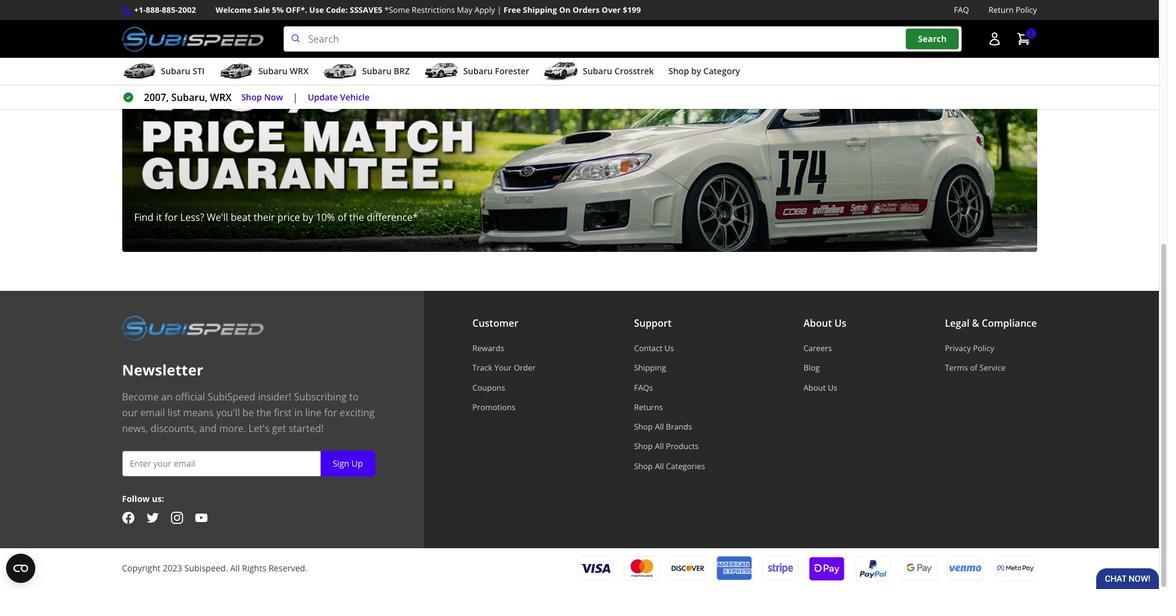 Task type: describe. For each thing, give the bounding box(es) containing it.
rewards link
[[473, 343, 536, 354]]

an
[[161, 390, 173, 404]]

1 subispeed logo image from the top
[[122, 26, 264, 52]]

10%
[[316, 211, 335, 224]]

orders
[[573, 4, 600, 15]]

faq
[[954, 4, 969, 15]]

apply
[[475, 4, 495, 15]]

shop all products
[[634, 441, 699, 452]]

forester
[[495, 65, 529, 77]]

search button
[[906, 29, 959, 49]]

it
[[156, 211, 162, 224]]

subaru wrx button
[[219, 60, 309, 85]]

subaru sti button
[[122, 60, 205, 85]]

all left rights
[[230, 563, 240, 574]]

privacy policy
[[945, 343, 995, 354]]

*some
[[385, 4, 410, 15]]

shop for shop all brands
[[634, 421, 653, 432]]

sign up
[[333, 458, 363, 469]]

subispeed
[[208, 390, 256, 404]]

to
[[349, 390, 359, 404]]

subaru brz
[[362, 65, 410, 77]]

0 vertical spatial us
[[835, 317, 847, 330]]

subispeed.
[[184, 563, 228, 574]]

track
[[473, 362, 493, 373]]

started!
[[289, 422, 324, 435]]

use
[[309, 4, 324, 15]]

category
[[704, 65, 740, 77]]

get
[[272, 422, 286, 435]]

track your order link
[[473, 362, 536, 373]]

0 vertical spatial for
[[165, 211, 178, 224]]

search input field
[[283, 26, 962, 52]]

welcome sale 5% off*. use code: sssave5
[[216, 4, 383, 15]]

mastercard image
[[624, 556, 660, 581]]

shop now link
[[241, 91, 283, 104]]

shop for shop all categories
[[634, 460, 653, 471]]

return
[[989, 4, 1014, 15]]

policy for return policy
[[1016, 4, 1037, 15]]

policy for privacy policy
[[973, 343, 995, 354]]

terms
[[945, 362, 968, 373]]

5%
[[272, 4, 284, 15]]

1 about from the top
[[804, 317, 832, 330]]

a subaru sti thumbnail image image
[[122, 62, 156, 80]]

become
[[122, 390, 159, 404]]

subaru for subaru forester
[[463, 65, 493, 77]]

order
[[514, 362, 536, 373]]

shop all brands link
[[634, 421, 705, 432]]

be
[[243, 406, 254, 419]]

sign
[[333, 458, 349, 469]]

promotions
[[473, 402, 516, 413]]

products
[[666, 441, 699, 452]]

blog
[[804, 362, 820, 373]]

$199
[[623, 4, 641, 15]]

track your order
[[473, 362, 536, 373]]

subaru brz button
[[323, 60, 410, 85]]

subaru for subaru wrx
[[258, 65, 288, 77]]

1 horizontal spatial the
[[349, 211, 364, 224]]

categories
[[666, 460, 705, 471]]

newsletter
[[122, 360, 203, 380]]

for inside become an official subispeed insider! subscribing to our email list means you'll be the first in line for exciting news, discounts, and more. let's get started!
[[324, 406, 337, 419]]

0 horizontal spatial of
[[338, 211, 347, 224]]

restrictions
[[412, 4, 455, 15]]

1 horizontal spatial |
[[497, 4, 502, 15]]

shop for shop now
[[241, 91, 262, 103]]

paypal image
[[855, 555, 891, 582]]

privacy policy link
[[945, 343, 1037, 354]]

we'll
[[207, 211, 228, 224]]

a subaru crosstrek thumbnail image image
[[544, 62, 578, 80]]

blog link
[[804, 362, 847, 373]]

1 horizontal spatial shipping
[[634, 362, 666, 373]]

insider!
[[258, 390, 292, 404]]

metapay image
[[997, 565, 1034, 572]]

2 about us from the top
[[804, 382, 838, 393]]

0 horizontal spatial wrx
[[210, 91, 232, 104]]

first
[[274, 406, 292, 419]]

youtube logo image
[[195, 512, 207, 524]]

shop now
[[241, 91, 283, 103]]

faqs
[[634, 382, 653, 393]]

shop all products link
[[634, 441, 705, 452]]

off*.
[[286, 4, 307, 15]]

2 about from the top
[[804, 382, 826, 393]]

googlepay image
[[901, 555, 938, 582]]

subaru wrx
[[258, 65, 309, 77]]

contact
[[634, 343, 663, 354]]

by inside dropdown button
[[692, 65, 701, 77]]

2 subispeed logo image from the top
[[122, 315, 264, 341]]

return policy link
[[989, 4, 1037, 17]]

about us link
[[804, 382, 847, 393]]

exciting
[[340, 406, 375, 419]]

button image
[[987, 32, 1002, 46]]

discounts,
[[151, 422, 197, 435]]

2023
[[163, 563, 182, 574]]

follow
[[122, 493, 150, 505]]

shop all categories link
[[634, 460, 705, 471]]

on
[[559, 4, 571, 15]]

us:
[[152, 493, 164, 505]]

means
[[183, 406, 214, 419]]

email
[[140, 406, 165, 419]]

all for brands
[[655, 421, 664, 432]]

careers
[[804, 343, 832, 354]]

wrx inside dropdown button
[[290, 65, 309, 77]]

all for products
[[655, 441, 664, 452]]

support
[[634, 317, 672, 330]]

follow us:
[[122, 493, 164, 505]]

sssave5
[[350, 4, 383, 15]]



Task type: vqa. For each thing, say whether or not it's contained in the screenshot.
Lifestyle's "/"
no



Task type: locate. For each thing, give the bounding box(es) containing it.
legal
[[945, 317, 970, 330]]

4 subaru from the left
[[463, 65, 493, 77]]

sale
[[254, 4, 270, 15]]

1 vertical spatial policy
[[973, 343, 995, 354]]

2
[[1029, 28, 1034, 39]]

promotions link
[[473, 402, 536, 413]]

about down "blog"
[[804, 382, 826, 393]]

0 vertical spatial shipping
[[523, 4, 557, 15]]

service
[[980, 362, 1006, 373]]

for right line
[[324, 406, 337, 419]]

us for about us link
[[828, 382, 838, 393]]

facebook logo image
[[122, 512, 134, 524]]

venmo image
[[947, 555, 984, 582]]

copyright 2023 subispeed. all rights reserved.
[[122, 563, 308, 574]]

shoppay image
[[809, 555, 845, 582]]

0 horizontal spatial shipping
[[523, 4, 557, 15]]

5 subaru from the left
[[583, 65, 612, 77]]

1 vertical spatial wrx
[[210, 91, 232, 104]]

news,
[[122, 422, 148, 435]]

about
[[804, 317, 832, 330], [804, 382, 826, 393]]

1 subaru from the left
[[161, 65, 190, 77]]

0 vertical spatial |
[[497, 4, 502, 15]]

crosstrek
[[615, 65, 654, 77]]

1 about us from the top
[[804, 317, 847, 330]]

2 vertical spatial us
[[828, 382, 838, 393]]

shop by category
[[669, 65, 740, 77]]

0 horizontal spatial policy
[[973, 343, 995, 354]]

brands
[[666, 421, 692, 432]]

about us up careers link
[[804, 317, 847, 330]]

+1-888-885-2002 link
[[134, 4, 196, 17]]

twitter logo image
[[146, 512, 159, 524]]

list
[[168, 406, 181, 419]]

welcome
[[216, 4, 252, 15]]

shop all categories
[[634, 460, 705, 471]]

subscribing
[[294, 390, 347, 404]]

| right 'now'
[[293, 91, 298, 104]]

about up careers
[[804, 317, 832, 330]]

of right terms
[[970, 362, 978, 373]]

shop down shop all brands
[[634, 441, 653, 452]]

for
[[165, 211, 178, 224], [324, 406, 337, 419]]

2 subaru from the left
[[258, 65, 288, 77]]

subaru for subaru crosstrek
[[583, 65, 612, 77]]

0 horizontal spatial |
[[293, 91, 298, 104]]

1 horizontal spatial for
[[324, 406, 337, 419]]

subaru for subaru sti
[[161, 65, 190, 77]]

for right it
[[165, 211, 178, 224]]

1 horizontal spatial of
[[970, 362, 978, 373]]

a subaru wrx thumbnail image image
[[219, 62, 253, 80]]

a subaru brz thumbnail image image
[[323, 62, 357, 80]]

subaru inside dropdown button
[[362, 65, 392, 77]]

all for categories
[[655, 460, 664, 471]]

returns link
[[634, 402, 705, 413]]

visa image
[[577, 556, 614, 581]]

all left brands
[[655, 421, 664, 432]]

all down shop all products
[[655, 460, 664, 471]]

in
[[294, 406, 303, 419]]

about us down blog link
[[804, 382, 838, 393]]

find it for less? we'll beat their price by 10% of the difference*
[[134, 211, 418, 224]]

us up careers link
[[835, 317, 847, 330]]

you'll
[[216, 406, 240, 419]]

1 horizontal spatial by
[[692, 65, 701, 77]]

faqs link
[[634, 382, 705, 393]]

shipping down contact
[[634, 362, 666, 373]]

contact us
[[634, 343, 674, 354]]

shop left category
[[669, 65, 689, 77]]

and
[[199, 422, 217, 435]]

subispeed logo image
[[122, 26, 264, 52], [122, 315, 264, 341]]

policy up "terms of service" link at right bottom
[[973, 343, 995, 354]]

subaru for subaru brz
[[362, 65, 392, 77]]

amex image
[[716, 556, 753, 581]]

by left 10%
[[303, 211, 313, 224]]

code:
[[326, 4, 348, 15]]

|
[[497, 4, 502, 15], [293, 91, 298, 104]]

coupons
[[473, 382, 505, 393]]

shop for shop all products
[[634, 441, 653, 452]]

1 vertical spatial us
[[665, 343, 674, 354]]

more.
[[219, 422, 246, 435]]

terms of service
[[945, 362, 1006, 373]]

by left category
[[692, 65, 701, 77]]

1 vertical spatial about
[[804, 382, 826, 393]]

shipping link
[[634, 362, 705, 373]]

find
[[134, 211, 154, 224]]

faq link
[[954, 4, 969, 17]]

all down shop all brands
[[655, 441, 664, 452]]

2 button
[[1011, 27, 1037, 51]]

a subaru forester thumbnail image image
[[424, 62, 459, 80]]

subaru forester
[[463, 65, 529, 77]]

become an official subispeed insider! subscribing to our email list means you'll be the first in line for exciting news, discounts, and more. let's get started!
[[122, 390, 375, 435]]

subispeed logo image up newsletter at the left bottom of the page
[[122, 315, 264, 341]]

terms of service link
[[945, 362, 1037, 373]]

shop
[[669, 65, 689, 77], [241, 91, 262, 103], [634, 421, 653, 432], [634, 441, 653, 452], [634, 460, 653, 471]]

0 horizontal spatial the
[[257, 406, 271, 419]]

0 vertical spatial wrx
[[290, 65, 309, 77]]

vehicle
[[340, 91, 370, 103]]

policy
[[1016, 4, 1037, 15], [973, 343, 995, 354]]

subaru forester button
[[424, 60, 529, 85]]

Enter your email text field
[[122, 451, 375, 477]]

subaru left brz
[[362, 65, 392, 77]]

about us
[[804, 317, 847, 330], [804, 382, 838, 393]]

policy up 2
[[1016, 4, 1037, 15]]

the
[[349, 211, 364, 224], [257, 406, 271, 419]]

difference*
[[367, 211, 418, 224]]

3 subaru from the left
[[362, 65, 392, 77]]

2002
[[178, 4, 196, 15]]

1 vertical spatial by
[[303, 211, 313, 224]]

shop all brands
[[634, 421, 692, 432]]

1 vertical spatial of
[[970, 362, 978, 373]]

careers link
[[804, 343, 847, 354]]

up
[[352, 458, 363, 469]]

subaru left forester at left top
[[463, 65, 493, 77]]

update
[[308, 91, 338, 103]]

subaru left crosstrek
[[583, 65, 612, 77]]

subispeed logo image down '2002'
[[122, 26, 264, 52]]

of
[[338, 211, 347, 224], [970, 362, 978, 373]]

1 vertical spatial the
[[257, 406, 271, 419]]

update vehicle
[[308, 91, 370, 103]]

privacy
[[945, 343, 971, 354]]

1 vertical spatial for
[[324, 406, 337, 419]]

subaru up 'now'
[[258, 65, 288, 77]]

instagram logo image
[[171, 512, 183, 524]]

885-
[[162, 4, 178, 15]]

less?
[[180, 211, 204, 224]]

0 vertical spatial by
[[692, 65, 701, 77]]

0 vertical spatial about
[[804, 317, 832, 330]]

1 vertical spatial subispeed logo image
[[122, 315, 264, 341]]

all
[[655, 421, 664, 432], [655, 441, 664, 452], [655, 460, 664, 471], [230, 563, 240, 574]]

over
[[602, 4, 621, 15]]

legal & compliance
[[945, 317, 1037, 330]]

0 vertical spatial subispeed logo image
[[122, 26, 264, 52]]

888-
[[146, 4, 162, 15]]

us down blog link
[[828, 382, 838, 393]]

0 vertical spatial about us
[[804, 317, 847, 330]]

rights
[[242, 563, 266, 574]]

return policy
[[989, 4, 1037, 15]]

contact us link
[[634, 343, 705, 354]]

the right 10%
[[349, 211, 364, 224]]

beat
[[231, 211, 251, 224]]

0 vertical spatial policy
[[1016, 4, 1037, 15]]

1 vertical spatial |
[[293, 91, 298, 104]]

search
[[918, 33, 947, 45]]

subaru crosstrek
[[583, 65, 654, 77]]

of right 10%
[[338, 211, 347, 224]]

shop by category button
[[669, 60, 740, 85]]

subaru sti
[[161, 65, 205, 77]]

wrx down a subaru wrx thumbnail image at the left top of page
[[210, 91, 232, 104]]

let's
[[249, 422, 269, 435]]

1 vertical spatial shipping
[[634, 362, 666, 373]]

shop down shop all products
[[634, 460, 653, 471]]

customer
[[473, 317, 519, 330]]

0 vertical spatial of
[[338, 211, 347, 224]]

open widget image
[[6, 554, 35, 583]]

0 horizontal spatial for
[[165, 211, 178, 224]]

sign up button
[[321, 451, 375, 477]]

1 horizontal spatial wrx
[[290, 65, 309, 77]]

shop inside shop by category dropdown button
[[669, 65, 689, 77]]

wrx up update
[[290, 65, 309, 77]]

+1-
[[134, 4, 146, 15]]

shop inside shop now link
[[241, 91, 262, 103]]

1 vertical spatial about us
[[804, 382, 838, 393]]

shop left 'now'
[[241, 91, 262, 103]]

us for 'contact us' link
[[665, 343, 674, 354]]

discover image
[[670, 556, 706, 581]]

1 horizontal spatial policy
[[1016, 4, 1037, 15]]

the right be
[[257, 406, 271, 419]]

the inside become an official subispeed insider! subscribing to our email list means you'll be the first in line for exciting news, discounts, and more. let's get started!
[[257, 406, 271, 419]]

shop down returns
[[634, 421, 653, 432]]

subaru left sti
[[161, 65, 190, 77]]

0 horizontal spatial by
[[303, 211, 313, 224]]

stripe image
[[762, 556, 799, 581]]

&
[[972, 317, 980, 330]]

shop for shop by category
[[669, 65, 689, 77]]

0 vertical spatial the
[[349, 211, 364, 224]]

update vehicle button
[[308, 91, 370, 104]]

shipping left the on
[[523, 4, 557, 15]]

| left free at the left of the page
[[497, 4, 502, 15]]

us up shipping link
[[665, 343, 674, 354]]

reserved.
[[269, 563, 308, 574]]



